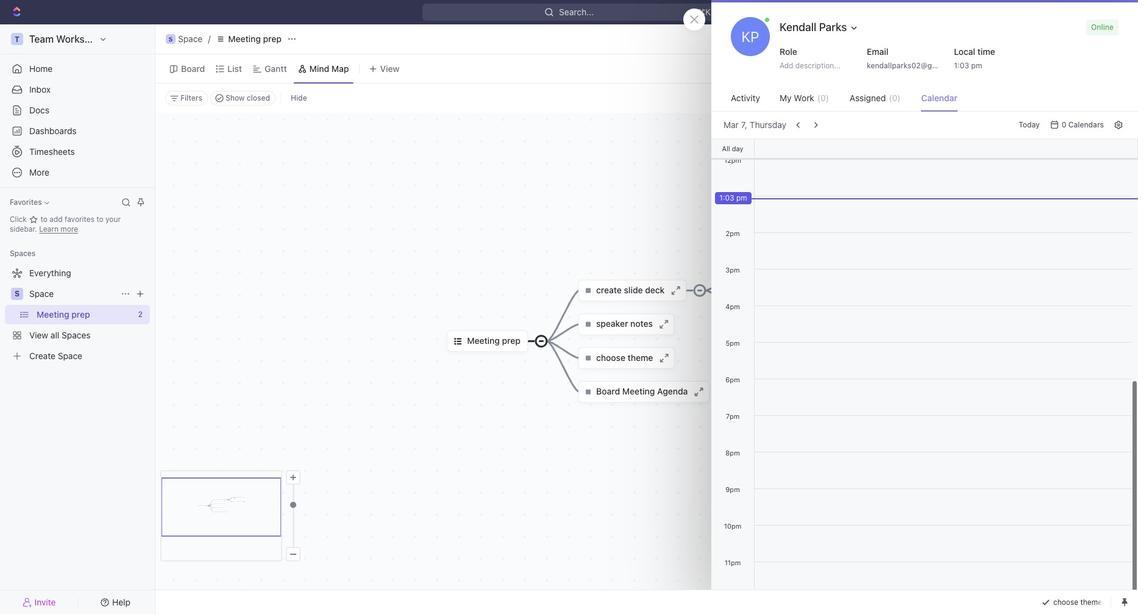 Task type: describe. For each thing, give the bounding box(es) containing it.
filters
[[180, 93, 202, 102]]

s for s space /
[[169, 35, 173, 43]]

2 (0) from the left
[[889, 93, 901, 103]]

today
[[1019, 120, 1040, 129]]

automations button
[[1028, 30, 1091, 48]]

map
[[332, 63, 349, 73]]

search
[[910, 63, 938, 73]]

meeting inside sidebar navigation
[[37, 309, 69, 320]]

view button
[[364, 54, 467, 83]]

assigned (0)
[[850, 93, 901, 103]]

local
[[954, 46, 976, 57]]

excel & csv link
[[1074, 550, 1132, 581]]

prep inside tree
[[72, 309, 90, 320]]

t
[[15, 34, 19, 44]]

parks
[[819, 21, 847, 34]]

view for view
[[380, 63, 400, 73]]

help
[[112, 597, 130, 607]]

list link
[[225, 60, 242, 77]]

inbox
[[29, 84, 51, 95]]

dashboards link
[[5, 121, 150, 141]]

mind map
[[310, 63, 349, 73]]

s for s
[[15, 289, 20, 298]]

4pm
[[726, 302, 740, 310]]

2
[[138, 310, 143, 319]]

0 vertical spatial meeting prep link
[[213, 32, 285, 46]]

sidebar navigation
[[0, 24, 158, 614]]

timesheets link
[[5, 142, 150, 162]]

everything
[[29, 268, 71, 278]]

workspace
[[56, 34, 107, 45]]

assigned
[[850, 93, 886, 103]]

view button
[[364, 60, 404, 77]]

email
[[867, 46, 889, 57]]

description...
[[796, 61, 841, 70]]

0
[[1062, 120, 1067, 129]]

hide inside button
[[291, 93, 307, 102]]

10pm
[[724, 522, 742, 530]]

activity
[[731, 93, 760, 103]]

calendar
[[922, 93, 958, 103]]

meeting prep link inside sidebar navigation
[[37, 305, 133, 324]]

1 to from the left
[[41, 215, 48, 224]]

invite button
[[5, 594, 74, 611]]

board
[[181, 63, 205, 73]]

mar 7, thursday
[[724, 120, 787, 130]]

3pm
[[726, 266, 740, 274]]

new button
[[927, 2, 970, 22]]

8pm
[[726, 449, 740, 457]]

all
[[722, 144, 730, 152]]

view all spaces
[[29, 330, 91, 340]]

1:03 pm
[[720, 193, 747, 202]]

team workspace, , element
[[11, 33, 23, 45]]

7,
[[741, 120, 748, 130]]

mind map link
[[307, 60, 349, 77]]

kendallparks02@gmail.com
[[867, 61, 964, 70]]

thursday
[[750, 120, 787, 130]]

view all spaces link
[[5, 326, 148, 345]]

closed
[[247, 93, 270, 102]]

mar 7, thursday button
[[724, 120, 787, 130]]

1 horizontal spatial meeting prep
[[228, 34, 282, 44]]

/
[[208, 34, 211, 44]]

list
[[228, 63, 242, 73]]

0 vertical spatial space, , element
[[166, 34, 176, 44]]

1 horizontal spatial prep
[[263, 34, 282, 44]]

calendars
[[1069, 120, 1104, 129]]

my work (0)
[[780, 93, 829, 103]]

space link
[[29, 284, 116, 304]]

1pm
[[726, 193, 740, 201]]

local time 1:03 pm
[[954, 46, 996, 70]]

help button
[[81, 594, 150, 611]]

upgrade link
[[864, 4, 922, 21]]

role
[[780, 46, 797, 57]]

kendall
[[780, 21, 817, 34]]

timesheets
[[29, 146, 75, 157]]

12pm
[[724, 156, 742, 164]]

dashboards
[[29, 126, 77, 136]]

email kendallparks02@gmail.com
[[867, 46, 964, 70]]

space inside 'link'
[[29, 288, 54, 299]]

1:03 inside local time 1:03 pm
[[954, 61, 970, 70]]

search...
[[559, 7, 594, 17]]

9pm
[[726, 485, 740, 493]]

docs
[[29, 105, 49, 115]]

create space link
[[5, 346, 148, 366]]

filters button
[[165, 91, 208, 105]]



Task type: vqa. For each thing, say whether or not it's contained in the screenshot.
View
yes



Task type: locate. For each thing, give the bounding box(es) containing it.
1 vertical spatial space
[[29, 288, 54, 299]]

pm up 2pm
[[737, 193, 747, 202]]

space, , element left /
[[166, 34, 176, 44]]

tree inside sidebar navigation
[[5, 263, 150, 366]]

tree
[[5, 263, 150, 366]]

show closed button
[[210, 91, 276, 105]]

1 horizontal spatial space
[[58, 351, 82, 361]]

space for s
[[178, 34, 203, 44]]

excel
[[1089, 562, 1106, 570]]

mar
[[724, 120, 739, 130]]

learn more
[[39, 224, 78, 234]]

7pm
[[726, 412, 740, 420]]

0 vertical spatial meeting
[[228, 34, 261, 44]]

upgrade
[[881, 7, 916, 17]]

favorites button
[[5, 195, 54, 210]]

create
[[29, 351, 55, 361]]

0 horizontal spatial meeting prep link
[[37, 305, 133, 324]]

invite
[[35, 597, 56, 607]]

0 horizontal spatial to
[[41, 215, 48, 224]]

2 horizontal spatial space
[[178, 34, 203, 44]]

0 horizontal spatial spaces
[[10, 249, 36, 258]]

2 vertical spatial space
[[58, 351, 82, 361]]

0 horizontal spatial pm
[[737, 193, 747, 202]]

s inside s space /
[[169, 35, 173, 43]]

hide inside dropdown button
[[959, 63, 978, 73]]

1 vertical spatial spaces
[[62, 330, 91, 340]]

help button
[[81, 594, 150, 611]]

hide button
[[944, 60, 981, 77]]

hide button
[[286, 91, 312, 105]]

0 vertical spatial pm
[[972, 61, 983, 70]]

1 vertical spatial view
[[29, 330, 48, 340]]

1 horizontal spatial pm
[[972, 61, 983, 70]]

0 vertical spatial hide
[[959, 63, 978, 73]]

meeting up all
[[37, 309, 69, 320]]

view for view all spaces
[[29, 330, 48, 340]]

board link
[[179, 60, 205, 77]]

team
[[29, 34, 54, 45]]

docs link
[[5, 101, 150, 120]]

favorites
[[10, 198, 42, 207]]

hide down local
[[959, 63, 978, 73]]

csv
[[1115, 562, 1128, 570]]

kendall parks
[[780, 21, 847, 34]]

view right map
[[380, 63, 400, 73]]

show closed
[[226, 93, 270, 102]]

0 horizontal spatial meeting prep
[[37, 309, 90, 320]]

meeting prep inside tree
[[37, 309, 90, 320]]

spaces up create space link
[[62, 330, 91, 340]]

sidebar.
[[10, 224, 37, 234]]

work
[[794, 93, 815, 103]]

⌘k
[[698, 7, 711, 17]]

space
[[178, 34, 203, 44], [29, 288, 54, 299], [58, 351, 82, 361]]

more
[[29, 167, 49, 177]]

team workspace
[[29, 34, 107, 45]]

1 vertical spatial hide
[[291, 93, 307, 102]]

spaces inside tree
[[62, 330, 91, 340]]

to up learn
[[41, 215, 48, 224]]

time
[[978, 46, 996, 57]]

(0) right work
[[818, 93, 829, 103]]

view left all
[[29, 330, 48, 340]]

1:03 up 2pm
[[720, 193, 735, 202]]

meeting up list
[[228, 34, 261, 44]]

space, , element left the "space" 'link'
[[11, 288, 23, 300]]

0 vertical spatial prep
[[263, 34, 282, 44]]

1 vertical spatial 1:03
[[720, 193, 735, 202]]

&
[[1108, 562, 1113, 570]]

space down 'view all spaces' link
[[58, 351, 82, 361]]

learn
[[39, 224, 58, 234]]

0 horizontal spatial hide
[[291, 93, 307, 102]]

to
[[41, 215, 48, 224], [97, 215, 103, 224]]

1:03 down local
[[954, 61, 970, 70]]

my
[[780, 93, 792, 103]]

space left /
[[178, 34, 203, 44]]

kp
[[742, 28, 759, 45]]

space, , element
[[166, 34, 176, 44], [11, 288, 23, 300]]

meeting
[[228, 34, 261, 44], [37, 309, 69, 320]]

hide right closed
[[291, 93, 307, 102]]

prep
[[263, 34, 282, 44], [72, 309, 90, 320]]

meeting prep link
[[213, 32, 285, 46], [37, 305, 133, 324]]

inbox link
[[5, 80, 150, 99]]

1 (0) from the left
[[818, 93, 829, 103]]

1 horizontal spatial 1:03
[[954, 61, 970, 70]]

2pm
[[726, 229, 740, 237]]

home link
[[5, 59, 150, 79]]

meeting prep link up list
[[213, 32, 285, 46]]

1 horizontal spatial (0)
[[889, 93, 901, 103]]

add
[[780, 61, 794, 70]]

1 vertical spatial meeting
[[37, 309, 69, 320]]

to add favorites to your sidebar.
[[10, 215, 121, 234]]

1 horizontal spatial meeting prep link
[[213, 32, 285, 46]]

0 vertical spatial spaces
[[10, 249, 36, 258]]

s space /
[[169, 34, 211, 44]]

1 horizontal spatial space, , element
[[166, 34, 176, 44]]

0 horizontal spatial space
[[29, 288, 54, 299]]

0 calendars
[[1062, 120, 1104, 129]]

view inside view button
[[380, 63, 400, 73]]

favorites
[[65, 215, 94, 224]]

0 vertical spatial space
[[178, 34, 203, 44]]

(0) right assigned
[[889, 93, 901, 103]]

space down everything
[[29, 288, 54, 299]]

spaces down sidebar.
[[10, 249, 36, 258]]

gantt
[[265, 63, 287, 73]]

show
[[226, 93, 245, 102]]

pm
[[972, 61, 983, 70], [737, 193, 747, 202]]

mind
[[310, 63, 329, 73]]

prep up 'view all spaces' link
[[72, 309, 90, 320]]

s inside tree
[[15, 289, 20, 298]]

0 vertical spatial s
[[169, 35, 173, 43]]

all day
[[722, 144, 744, 152]]

2 to from the left
[[97, 215, 103, 224]]

0 vertical spatial meeting prep
[[228, 34, 282, 44]]

1 horizontal spatial to
[[97, 215, 103, 224]]

to left "your"
[[97, 215, 103, 224]]

add
[[50, 215, 63, 224]]

0 vertical spatial view
[[380, 63, 400, 73]]

all
[[51, 330, 59, 340]]

None range field
[[286, 485, 301, 547]]

0 horizontal spatial (0)
[[818, 93, 829, 103]]

role add description...
[[780, 46, 841, 70]]

0 horizontal spatial 1:03
[[720, 193, 735, 202]]

1 horizontal spatial meeting
[[228, 34, 261, 44]]

pm down time
[[972, 61, 983, 70]]

space, , element inside tree
[[11, 288, 23, 300]]

learn more link
[[39, 224, 78, 234]]

s left the "space" 'link'
[[15, 289, 20, 298]]

11pm
[[725, 559, 741, 566]]

prep up gantt
[[263, 34, 282, 44]]

0 vertical spatial 1:03
[[954, 61, 970, 70]]

0 horizontal spatial view
[[29, 330, 48, 340]]

1 vertical spatial space, , element
[[11, 288, 23, 300]]

1:03
[[954, 61, 970, 70], [720, 193, 735, 202]]

invite user image
[[22, 597, 32, 608]]

s left /
[[169, 35, 173, 43]]

hide
[[959, 63, 978, 73], [291, 93, 307, 102]]

1 horizontal spatial view
[[380, 63, 400, 73]]

0 horizontal spatial prep
[[72, 309, 90, 320]]

tree containing everything
[[5, 263, 150, 366]]

meeting prep link up 'view all spaces' link
[[37, 305, 133, 324]]

1 vertical spatial prep
[[72, 309, 90, 320]]

pm inside local time 1:03 pm
[[972, 61, 983, 70]]

view
[[380, 63, 400, 73], [29, 330, 48, 340]]

more button
[[5, 163, 150, 182]]

0 horizontal spatial s
[[15, 289, 20, 298]]

1 horizontal spatial hide
[[959, 63, 978, 73]]

today button
[[1014, 118, 1045, 132]]

meeting prep up gantt link
[[228, 34, 282, 44]]

1 vertical spatial s
[[15, 289, 20, 298]]

space for create
[[58, 351, 82, 361]]

view inside 'view all spaces' link
[[29, 330, 48, 340]]

1 vertical spatial meeting prep link
[[37, 305, 133, 324]]

meeting prep up 'view all spaces'
[[37, 309, 90, 320]]

0 horizontal spatial meeting
[[37, 309, 69, 320]]

1 vertical spatial meeting prep
[[37, 309, 90, 320]]

1 vertical spatial pm
[[737, 193, 747, 202]]

add description... button
[[775, 59, 856, 73]]

0 horizontal spatial space, , element
[[11, 288, 23, 300]]

1 horizontal spatial spaces
[[62, 330, 91, 340]]

home
[[29, 63, 53, 74]]

everything link
[[5, 263, 148, 283]]

1 horizontal spatial s
[[169, 35, 173, 43]]

day
[[732, 144, 744, 152]]

create space
[[29, 351, 82, 361]]



